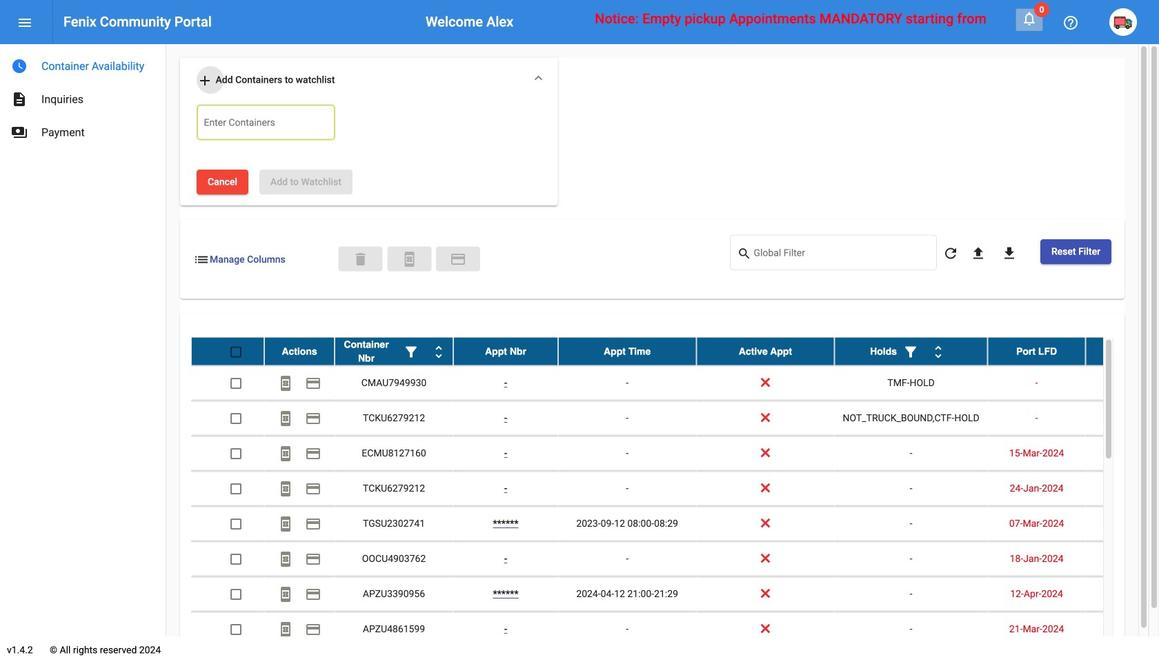Task type: describe. For each thing, give the bounding box(es) containing it.
cell for 9th row from the top of the page
[[1086, 613, 1160, 647]]

8 row from the top
[[191, 577, 1160, 613]]

9 row from the top
[[191, 613, 1160, 648]]

8 column header from the left
[[1086, 338, 1160, 365]]

5 row from the top
[[191, 472, 1160, 507]]

cell for eighth row from the bottom
[[1086, 366, 1160, 401]]

cell for 7th row from the bottom of the page
[[1086, 401, 1160, 436]]

7 column header from the left
[[988, 338, 1086, 365]]

delete image
[[352, 252, 369, 268]]

cell for seventh row from the top of the page
[[1086, 542, 1160, 577]]

cell for 8th row
[[1086, 577, 1160, 612]]

2 column header from the left
[[335, 338, 453, 365]]

Global Watchlist Filter field
[[754, 250, 930, 261]]

2 row from the top
[[191, 366, 1160, 401]]



Task type: locate. For each thing, give the bounding box(es) containing it.
4 cell from the top
[[1086, 472, 1160, 506]]

7 cell from the top
[[1086, 577, 1160, 612]]

row
[[191, 338, 1160, 366], [191, 366, 1160, 401], [191, 401, 1160, 437], [191, 437, 1160, 472], [191, 472, 1160, 507], [191, 507, 1160, 542], [191, 542, 1160, 577], [191, 577, 1160, 613], [191, 613, 1160, 648]]

3 cell from the top
[[1086, 437, 1160, 471]]

None text field
[[204, 118, 328, 132]]

4 column header from the left
[[558, 338, 697, 365]]

1 row from the top
[[191, 338, 1160, 366]]

2 cell from the top
[[1086, 401, 1160, 436]]

3 row from the top
[[191, 401, 1160, 437]]

6 row from the top
[[191, 507, 1160, 542]]

no color image
[[11, 58, 28, 75], [11, 124, 28, 141], [943, 245, 959, 262], [903, 344, 919, 360], [930, 344, 947, 360], [305, 376, 322, 392], [277, 411, 294, 427], [277, 446, 294, 463], [305, 446, 322, 463], [305, 481, 322, 498], [277, 516, 294, 533], [305, 516, 322, 533], [305, 552, 322, 568], [305, 587, 322, 603], [305, 622, 322, 639]]

7 row from the top
[[191, 542, 1160, 577]]

6 column header from the left
[[835, 338, 988, 365]]

6 cell from the top
[[1086, 542, 1160, 577]]

4 row from the top
[[191, 437, 1160, 472]]

cell
[[1086, 366, 1160, 401], [1086, 401, 1160, 436], [1086, 437, 1160, 471], [1086, 472, 1160, 506], [1086, 507, 1160, 541], [1086, 542, 1160, 577], [1086, 577, 1160, 612], [1086, 613, 1160, 647]]

navigation
[[0, 44, 166, 149]]

column header
[[264, 338, 335, 365], [335, 338, 453, 365], [453, 338, 558, 365], [558, 338, 697, 365], [697, 338, 835, 365], [835, 338, 988, 365], [988, 338, 1086, 365], [1086, 338, 1160, 365]]

cell for 4th row from the bottom
[[1086, 507, 1160, 541]]

3 column header from the left
[[453, 338, 558, 365]]

5 cell from the top
[[1086, 507, 1160, 541]]

8 cell from the top
[[1086, 613, 1160, 647]]

cell for fifth row
[[1086, 472, 1160, 506]]

grid
[[191, 338, 1160, 648]]

1 cell from the top
[[1086, 366, 1160, 401]]

5 column header from the left
[[697, 338, 835, 365]]

cell for sixth row from the bottom of the page
[[1086, 437, 1160, 471]]

1 column header from the left
[[264, 338, 335, 365]]

no color image
[[1022, 10, 1038, 27], [17, 14, 33, 31], [1063, 14, 1080, 31], [197, 72, 213, 89], [11, 91, 28, 108], [970, 245, 987, 262], [1002, 245, 1018, 262], [737, 246, 754, 263], [193, 252, 210, 268], [401, 252, 418, 268], [450, 252, 467, 268], [403, 344, 420, 360], [431, 344, 447, 360], [277, 376, 294, 392], [305, 411, 322, 427], [277, 481, 294, 498], [277, 552, 294, 568], [277, 587, 294, 603], [277, 622, 294, 639]]



Task type: vqa. For each thing, say whether or not it's contained in the screenshot.
8th cell from the bottom
yes



